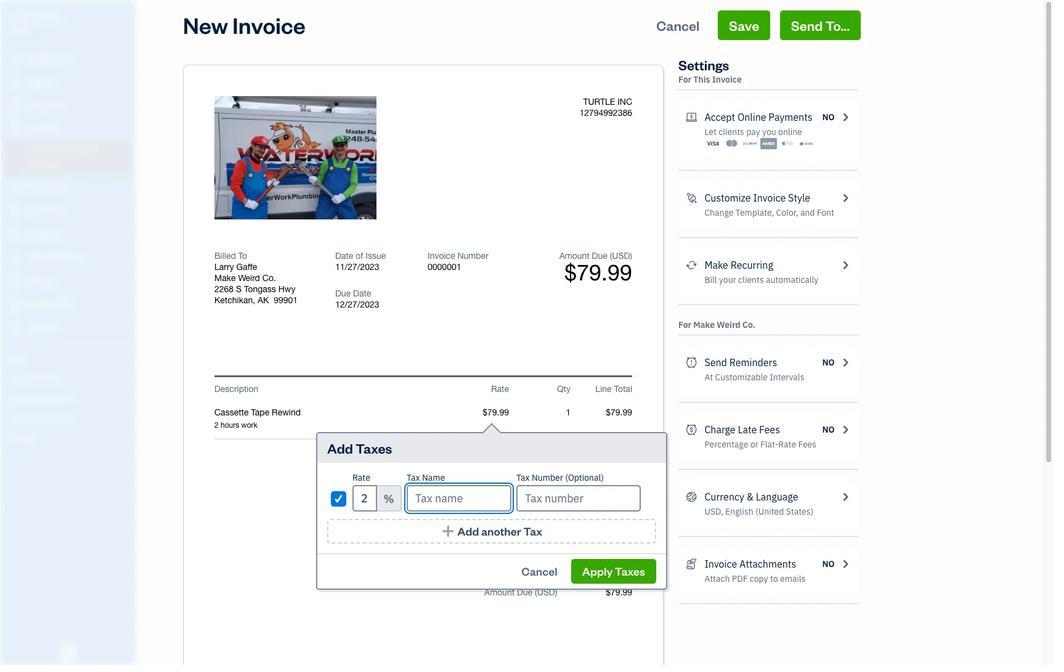Task type: vqa. For each thing, say whether or not it's contained in the screenshot.
Subtotal
yes



Task type: locate. For each thing, give the bounding box(es) containing it.
cancel up amount due ( usd )
[[522, 564, 558, 578]]

0 vertical spatial cancel button
[[646, 10, 711, 40]]

another
[[481, 524, 522, 538]]

add for add another tax
[[458, 524, 479, 538]]

date up 12/27/2023
[[353, 289, 371, 298]]

1 vertical spatial )
[[555, 588, 558, 597]]

due inside due date 12/27/2023
[[335, 289, 351, 298]]

0 vertical spatial fees
[[760, 424, 780, 436]]

1 horizontal spatial )
[[630, 251, 633, 261]]

cancel for save
[[657, 17, 700, 34]]

0 horizontal spatial weird
[[238, 273, 260, 283]]

cancel
[[657, 17, 700, 34], [522, 564, 558, 578]]

english
[[726, 506, 754, 517]]

of
[[356, 251, 363, 261]]

4 no from the top
[[823, 559, 835, 570]]

0 vertical spatial $79.99
[[565, 260, 633, 285]]

$79.99
[[565, 260, 633, 285], [606, 588, 633, 597]]

weird up send reminders
[[717, 319, 741, 330]]

turtle up owner
[[10, 11, 45, 23]]

1 vertical spatial rate
[[779, 439, 797, 450]]

1 vertical spatial for
[[679, 319, 692, 330]]

0 vertical spatial send
[[791, 17, 823, 34]]

0 vertical spatial total
[[614, 384, 633, 394]]

0 horizontal spatial turtle
[[10, 11, 45, 23]]

1 vertical spatial usd
[[537, 588, 555, 597]]

for
[[679, 74, 692, 85], [679, 319, 692, 330]]

invoice
[[233, 10, 306, 39], [713, 74, 742, 85], [754, 192, 786, 204], [428, 251, 455, 261], [705, 558, 737, 570]]

billed to larry gaffe make weird co. 2268 s tongass hwy ketchikan, ak  99901
[[215, 251, 298, 305]]

0 horizontal spatial cancel
[[522, 564, 558, 578]]

subtotal
[[525, 493, 558, 502]]

items and services image
[[9, 393, 132, 403]]

tax inside button
[[524, 524, 543, 538]]

weird down gaffe
[[238, 273, 260, 283]]

0 vertical spatial for
[[679, 74, 692, 85]]

percentage or flat-rate fees
[[705, 439, 817, 450]]

2 0.00 from the top
[[616, 552, 633, 562]]

12/27/2023
[[335, 300, 380, 309]]

co.
[[262, 273, 276, 283], [743, 319, 756, 330]]

clients down recurring
[[739, 274, 764, 285]]

0 horizontal spatial )
[[555, 588, 558, 597]]

inc for turtle inc owner
[[47, 11, 65, 23]]

2 no from the top
[[823, 357, 835, 368]]

inc
[[47, 11, 65, 23], [618, 97, 633, 107]]

turtle inside turtle inc owner
[[10, 11, 45, 23]]

1 horizontal spatial taxes
[[615, 564, 645, 578]]

) inside amount due ( usd ) $79.99
[[630, 251, 633, 261]]

0 vertical spatial co.
[[262, 273, 276, 283]]

invoice number
[[428, 251, 489, 261]]

0 horizontal spatial rate
[[353, 472, 370, 483]]

1 horizontal spatial cancel
[[657, 17, 700, 34]]

0 vertical spatial 79.99
[[611, 493, 633, 502]]

inc inside turtle inc owner
[[47, 11, 65, 23]]

s
[[236, 284, 242, 294]]

turtle for turtle inc 12794992386
[[583, 97, 615, 107]]

2 chevronright image from the top
[[840, 258, 851, 272]]

5 chevronright image from the top
[[840, 557, 851, 571]]

1 vertical spatial cancel
[[522, 564, 558, 578]]

chevronright image
[[840, 110, 851, 125], [840, 422, 851, 437]]

0 vertical spatial add
[[327, 440, 353, 457]]

for up latereminders icon
[[679, 319, 692, 330]]

amount inside amount due ( usd ) $79.99
[[560, 251, 590, 261]]

cancel button
[[646, 10, 711, 40], [511, 559, 569, 584]]

add down enter an item description text field
[[327, 440, 353, 457]]

0 vertical spatial due
[[592, 251, 608, 261]]

accept online payments
[[705, 111, 813, 123]]

co. up reminders
[[743, 319, 756, 330]]

total right line
[[614, 384, 633, 394]]

make up "bill"
[[705, 259, 729, 271]]

chart image
[[8, 299, 23, 311]]

at customizable intervals
[[705, 372, 805, 383]]

1 horizontal spatial co.
[[743, 319, 756, 330]]

tax down subtotal
[[544, 517, 558, 527]]

send to... button
[[780, 10, 861, 40]]

1 vertical spatial taxes
[[615, 564, 645, 578]]

1 79.99 from the top
[[611, 493, 633, 502]]

taxes inside button
[[615, 564, 645, 578]]

2 vertical spatial due
[[517, 588, 533, 597]]

ketchikan,
[[215, 295, 255, 305]]

1 vertical spatial inc
[[618, 97, 633, 107]]

1 vertical spatial add
[[458, 524, 479, 538]]

12/27/2023 button
[[335, 299, 409, 310]]

4 chevronright image from the top
[[840, 489, 851, 504]]

change
[[705, 207, 734, 218]]

1 vertical spatial due
[[335, 289, 351, 298]]

&
[[747, 491, 754, 503]]

0 vertical spatial inc
[[47, 11, 65, 23]]

payments
[[769, 111, 813, 123]]

1 no from the top
[[823, 112, 835, 123]]

0 horizontal spatial due
[[335, 289, 351, 298]]

1 horizontal spatial cancel button
[[646, 10, 711, 40]]

1 horizontal spatial total
[[614, 384, 633, 394]]

reminders
[[730, 356, 778, 369]]

owner
[[10, 25, 33, 34]]

1 for from the top
[[679, 74, 692, 85]]

turtle up 12794992386
[[583, 97, 615, 107]]

0 horizontal spatial fees
[[760, 424, 780, 436]]

late
[[738, 424, 757, 436]]

attach
[[705, 573, 730, 584]]

new invoice
[[183, 10, 306, 39]]

1 vertical spatial amount
[[485, 588, 515, 597]]

emails
[[780, 573, 806, 584]]

0 vertical spatial taxes
[[356, 440, 392, 457]]

number up subtotal
[[532, 472, 563, 483]]

cancel button for save
[[646, 10, 711, 40]]

2 for from the top
[[679, 319, 692, 330]]

usd inside amount due ( usd ) $79.99
[[612, 251, 630, 261]]

3 no from the top
[[823, 424, 835, 435]]

amount due ( usd ) $79.99
[[560, 251, 633, 285]]

0 vertical spatial weird
[[238, 273, 260, 283]]

for left this
[[679, 74, 692, 85]]

1 horizontal spatial inc
[[618, 97, 633, 107]]

1 vertical spatial co.
[[743, 319, 756, 330]]

tax up subtotal
[[517, 472, 530, 483]]

0 horizontal spatial (
[[535, 588, 537, 597]]

1 vertical spatial total
[[539, 541, 558, 551]]

2 horizontal spatial due
[[592, 251, 608, 261]]

usd,
[[705, 506, 724, 517]]

1 vertical spatial turtle
[[583, 97, 615, 107]]

dashboard image
[[8, 54, 23, 66]]

clients
[[719, 126, 745, 137], [739, 274, 764, 285]]

0 horizontal spatial add
[[327, 440, 353, 457]]

0 horizontal spatial co.
[[262, 273, 276, 283]]

bank image
[[798, 137, 815, 150]]

1 horizontal spatial rate
[[491, 384, 509, 394]]

0 vertical spatial usd
[[612, 251, 630, 261]]

make up latereminders icon
[[694, 319, 715, 330]]

1 horizontal spatial add
[[458, 524, 479, 538]]

Tax name text field
[[407, 485, 512, 512]]

online
[[738, 111, 767, 123]]

make down larry
[[215, 273, 236, 283]]

due inside amount due ( usd ) $79.99
[[592, 251, 608, 261]]

0 vertical spatial amount
[[560, 251, 590, 261]]

total
[[614, 384, 633, 394], [539, 541, 558, 551]]

tax right the another
[[524, 524, 543, 538]]

tax left name in the left bottom of the page
[[407, 472, 420, 483]]

date left of
[[335, 251, 353, 261]]

attach pdf copy to emails
[[705, 573, 806, 584]]

fees
[[760, 424, 780, 436], [799, 439, 817, 450]]

0 horizontal spatial amount
[[485, 588, 515, 597]]

rate for tax number (optional)
[[353, 472, 370, 483]]

1 vertical spatial (
[[535, 588, 537, 597]]

timer image
[[8, 252, 23, 264]]

2 vertical spatial make
[[694, 319, 715, 330]]

style
[[788, 192, 811, 204]]

add right plus 'icon'
[[458, 524, 479, 538]]

weird inside billed to larry gaffe make weird co. 2268 s tongass hwy ketchikan, ak  99901
[[238, 273, 260, 283]]

taxes
[[356, 440, 392, 457], [615, 564, 645, 578]]

0 horizontal spatial number
[[458, 251, 489, 261]]

0.00
[[616, 517, 633, 527], [616, 552, 633, 562]]

tax
[[407, 472, 420, 483], [517, 472, 530, 483], [544, 517, 558, 527], [524, 524, 543, 538]]

make recurring
[[705, 259, 774, 271]]

1 horizontal spatial send
[[791, 17, 823, 34]]

weird
[[238, 273, 260, 283], [717, 319, 741, 330]]

2 horizontal spatial rate
[[779, 439, 797, 450]]

1 horizontal spatial fees
[[799, 439, 817, 450]]

add for add taxes
[[327, 440, 353, 457]]

0 vertical spatial cancel
[[657, 17, 700, 34]]

0 horizontal spatial total
[[539, 541, 558, 551]]

1 horizontal spatial turtle
[[583, 97, 615, 107]]

0.00 up 79.99 0.00 at the right of page
[[616, 517, 633, 527]]

rate right or
[[779, 439, 797, 450]]

1 horizontal spatial weird
[[717, 319, 741, 330]]

1 vertical spatial cancel button
[[511, 559, 569, 584]]

number for tax
[[532, 472, 563, 483]]

your
[[719, 274, 737, 285]]

larry
[[215, 262, 234, 272]]

0 vertical spatial rate
[[491, 384, 509, 394]]

taxes down enter an item description text field
[[356, 440, 392, 457]]

tax for tax number (optional)
[[517, 472, 530, 483]]

rate up "item rate (usd)" 'text field'
[[491, 384, 509, 394]]

invoice image
[[8, 124, 23, 136]]

1 horizontal spatial number
[[532, 472, 563, 483]]

0 horizontal spatial send
[[705, 356, 727, 369]]

1 horizontal spatial due
[[517, 588, 533, 597]]

amount for amount due ( usd )
[[485, 588, 515, 597]]

template,
[[736, 207, 774, 218]]

1 vertical spatial number
[[532, 472, 563, 483]]

0 vertical spatial number
[[458, 251, 489, 261]]

chevronright image for charge late fees
[[840, 422, 851, 437]]

0 horizontal spatial taxes
[[356, 440, 392, 457]]

inc inside turtle inc 12794992386
[[618, 97, 633, 107]]

inc for turtle inc 12794992386
[[618, 97, 633, 107]]

amount
[[560, 251, 590, 261], [485, 588, 515, 597]]

cancel button up 'settings'
[[646, 10, 711, 40]]

0 vertical spatial )
[[630, 251, 633, 261]]

co. up tongass
[[262, 273, 276, 283]]

1 vertical spatial send
[[705, 356, 727, 369]]

1 vertical spatial 0.00
[[616, 552, 633, 562]]

send
[[791, 17, 823, 34], [705, 356, 727, 369]]

clients down accept
[[719, 126, 745, 137]]

number up enter an invoice # text box
[[458, 251, 489, 261]]

0 vertical spatial clients
[[719, 126, 745, 137]]

tongass
[[244, 284, 276, 294]]

cancel button up amount due ( usd )
[[511, 559, 569, 584]]

taxes for add taxes
[[356, 440, 392, 457]]

0 vertical spatial date
[[335, 251, 353, 261]]

79.99
[[611, 493, 633, 502], [611, 541, 633, 551]]

( inside amount due ( usd ) $79.99
[[610, 251, 612, 261]]

usd, english (united states)
[[705, 506, 814, 517]]

1 vertical spatial chevronright image
[[840, 422, 851, 437]]

0 vertical spatial make
[[705, 259, 729, 271]]

expense image
[[8, 205, 23, 218]]

for make weird co.
[[679, 319, 756, 330]]

fees up flat-
[[760, 424, 780, 436]]

12794992386
[[580, 108, 633, 118]]

1 vertical spatial date
[[353, 289, 371, 298]]

due date 12/27/2023
[[335, 289, 380, 309]]

$79.99 inside amount due ( usd ) $79.99
[[565, 260, 633, 285]]

2 79.99 from the top
[[611, 541, 633, 551]]

1 chevronright image from the top
[[840, 110, 851, 125]]

add
[[327, 440, 353, 457], [458, 524, 479, 538]]

co. inside billed to larry gaffe make weird co. 2268 s tongass hwy ketchikan, ak  99901
[[262, 273, 276, 283]]

1 horizontal spatial usd
[[612, 251, 630, 261]]

freshbooks image
[[58, 645, 78, 660]]

send for send to...
[[791, 17, 823, 34]]

chevronright image
[[840, 190, 851, 205], [840, 258, 851, 272], [840, 355, 851, 370], [840, 489, 851, 504], [840, 557, 851, 571]]

send for send reminders
[[705, 356, 727, 369]]

online
[[779, 126, 803, 137]]

delete image
[[267, 152, 326, 165]]

cancel up 'settings'
[[657, 17, 700, 34]]

taxes for apply taxes
[[615, 564, 645, 578]]

0 vertical spatial (
[[610, 251, 612, 261]]

no for charge late fees
[[823, 424, 835, 435]]

mastercard image
[[724, 137, 740, 150]]

send up at
[[705, 356, 727, 369]]

0 horizontal spatial inc
[[47, 11, 65, 23]]

fees right flat-
[[799, 439, 817, 450]]

latefees image
[[686, 422, 698, 437]]

1 vertical spatial make
[[215, 273, 236, 283]]

1 chevronright image from the top
[[840, 190, 851, 205]]

rate for line total
[[491, 384, 509, 394]]

currency & language
[[705, 491, 799, 503]]

1 vertical spatial $79.99
[[606, 588, 633, 597]]

send inside button
[[791, 17, 823, 34]]

taxes down 79.99 0.00 at the right of page
[[615, 564, 645, 578]]

add inside button
[[458, 524, 479, 538]]

(
[[610, 251, 612, 261], [535, 588, 537, 597]]

Item Quantity text field
[[553, 408, 571, 417]]

name
[[422, 472, 445, 483]]

79.99 up 79.99 0.00 at the right of page
[[611, 493, 633, 502]]

0 horizontal spatial cancel button
[[511, 559, 569, 584]]

0.00 up apply taxes
[[616, 552, 633, 562]]

1 vertical spatial 79.99
[[611, 541, 633, 551]]

rate
[[491, 384, 509, 394], [779, 439, 797, 450], [353, 472, 370, 483]]

1 vertical spatial fees
[[799, 439, 817, 450]]

send left to...
[[791, 17, 823, 34]]

2 vertical spatial rate
[[353, 472, 370, 483]]

change template, color, and font
[[705, 207, 835, 218]]

0 horizontal spatial usd
[[537, 588, 555, 597]]

rate up tax rate (percentage) text field
[[353, 472, 370, 483]]

currencyandlanguage image
[[686, 489, 698, 504]]

1 horizontal spatial (
[[610, 251, 612, 261]]

0 vertical spatial chevronright image
[[840, 110, 851, 125]]

0 vertical spatial turtle
[[10, 11, 45, 23]]

1 horizontal spatial amount
[[560, 251, 590, 261]]

2 chevronright image from the top
[[840, 422, 851, 437]]

add taxes
[[327, 440, 392, 457]]

79.99 up apply taxes
[[611, 541, 633, 551]]

invoice inside 'settings for this invoice'
[[713, 74, 742, 85]]

charge
[[705, 424, 736, 436]]

0 vertical spatial 0.00
[[616, 517, 633, 527]]

total down subtotal
[[539, 541, 558, 551]]

turtle inside turtle inc 12794992386
[[583, 97, 615, 107]]



Task type: describe. For each thing, give the bounding box(es) containing it.
save
[[729, 17, 760, 34]]

no for invoice attachments
[[823, 559, 835, 570]]

new
[[183, 10, 228, 39]]

Enter an Invoice # text field
[[428, 262, 462, 272]]

pdf
[[732, 573, 748, 584]]

main element
[[0, 0, 166, 665]]

send to...
[[791, 17, 850, 34]]

Enter an Item Name text field
[[215, 407, 448, 418]]

chevronright image for invoice
[[840, 190, 851, 205]]

no for send reminders
[[823, 357, 835, 368]]

usd for amount due ( usd ) $79.99
[[612, 251, 630, 261]]

billed
[[215, 251, 236, 261]]

description
[[215, 384, 259, 394]]

gaffe
[[236, 262, 257, 272]]

) for amount due ( usd )
[[555, 588, 558, 597]]

recurring
[[731, 259, 774, 271]]

copy
[[750, 573, 769, 584]]

make inside billed to larry gaffe make weird co. 2268 s tongass hwy ketchikan, ak  99901
[[215, 273, 236, 283]]

charge late fees
[[705, 424, 780, 436]]

refresh image
[[686, 258, 698, 272]]

accept
[[705, 111, 736, 123]]

language
[[756, 491, 799, 503]]

tax for tax
[[544, 517, 558, 527]]

( for amount due ( usd ) $79.99
[[610, 251, 612, 261]]

Item Rate (USD) text field
[[482, 408, 509, 417]]

tax for tax name
[[407, 472, 420, 483]]

0.00 inside 79.99 0.00
[[616, 552, 633, 562]]

chevronright image for recurring
[[840, 258, 851, 272]]

) for amount due ( usd ) $79.99
[[630, 251, 633, 261]]

79.99 0.00
[[611, 541, 633, 562]]

add another tax
[[458, 524, 543, 538]]

payment image
[[8, 182, 23, 194]]

issue
[[366, 251, 386, 261]]

customize invoice style
[[705, 192, 811, 204]]

( for amount due ( usd )
[[535, 588, 537, 597]]

visa image
[[705, 137, 722, 150]]

Tax Rate (Percentage) text field
[[353, 485, 377, 512]]

project image
[[8, 229, 23, 241]]

flat-
[[761, 439, 779, 450]]

settings
[[679, 56, 730, 73]]

settings for this invoice
[[679, 56, 742, 85]]

font
[[817, 207, 835, 218]]

let clients pay you online
[[705, 126, 803, 137]]

save button
[[718, 10, 771, 40]]

Tax number text field
[[517, 485, 641, 512]]

money image
[[8, 276, 23, 288]]

no for accept online payments
[[823, 112, 835, 123]]

turtle for turtle inc owner
[[10, 11, 45, 23]]

3 chevronright image from the top
[[840, 355, 851, 370]]

chevronright image for accept online payments
[[840, 110, 851, 125]]

invoice attachments
[[705, 558, 797, 570]]

(united
[[756, 506, 784, 517]]

apply
[[582, 564, 613, 578]]

bill your clients automatically
[[705, 274, 819, 285]]

send reminders
[[705, 356, 778, 369]]

hwy
[[278, 284, 296, 294]]

amount due ( usd )
[[485, 588, 558, 597]]

let
[[705, 126, 717, 137]]

date of issue
[[335, 251, 386, 261]]

bank connections image
[[9, 413, 132, 423]]

cancel button for apply taxes
[[511, 559, 569, 584]]

team members image
[[9, 374, 132, 383]]

onlinesales image
[[686, 110, 698, 125]]

1 vertical spatial clients
[[739, 274, 764, 285]]

line total
[[596, 384, 633, 394]]

turtle inc owner
[[10, 11, 65, 34]]

1 vertical spatial weird
[[717, 319, 741, 330]]

or
[[751, 439, 759, 450]]

image
[[299, 152, 326, 165]]

number for invoice
[[458, 251, 489, 261]]

invoices image
[[686, 557, 698, 571]]

at
[[705, 372, 713, 383]]

paintbrush image
[[686, 190, 698, 205]]

Line Total (USD) text field
[[605, 408, 633, 417]]

discover image
[[742, 137, 759, 150]]

99901
[[274, 295, 298, 305]]

plus image
[[441, 525, 455, 538]]

this
[[694, 74, 711, 85]]

customizable
[[715, 372, 768, 383]]

turtle inc 12794992386
[[580, 97, 633, 118]]

bill
[[705, 274, 717, 285]]

apple pay image
[[780, 137, 796, 150]]

to
[[238, 251, 247, 261]]

Enter an Item Description text field
[[215, 420, 448, 430]]

american express image
[[761, 137, 778, 150]]

states)
[[786, 506, 814, 517]]

percentage
[[705, 439, 749, 450]]

for inside 'settings for this invoice'
[[679, 74, 692, 85]]

chevronright image for &
[[840, 489, 851, 504]]

qty
[[557, 384, 571, 394]]

apply taxes button
[[571, 559, 657, 584]]

tax number (optional)
[[517, 472, 604, 483]]

to...
[[826, 17, 850, 34]]

estimate image
[[8, 100, 23, 113]]

automatically
[[766, 274, 819, 285]]

and
[[801, 207, 815, 218]]

intervals
[[770, 372, 805, 383]]

line
[[596, 384, 612, 394]]

date inside due date 12/27/2023
[[353, 289, 371, 298]]

79.99 for 79.99
[[611, 493, 633, 502]]

you
[[763, 126, 777, 137]]

2268
[[215, 284, 234, 294]]

due for amount due ( usd ) $79.99
[[592, 251, 608, 261]]

client image
[[8, 77, 23, 89]]

1 0.00 from the top
[[616, 517, 633, 527]]

tax name
[[407, 472, 445, 483]]

usd for amount due ( usd )
[[537, 588, 555, 597]]

color,
[[777, 207, 799, 218]]

currency
[[705, 491, 745, 503]]

(optional)
[[565, 472, 604, 483]]

Issue date in MM/DD/YYYY format text field
[[335, 262, 409, 272]]

79.99 for 79.99 0.00
[[611, 541, 633, 551]]

delete
[[267, 152, 296, 165]]

add another tax button
[[327, 519, 657, 544]]

cancel for apply taxes
[[522, 564, 558, 578]]

due for amount due ( usd )
[[517, 588, 533, 597]]

apps image
[[9, 354, 132, 364]]

customize
[[705, 192, 751, 204]]

amount for amount due ( usd ) $79.99
[[560, 251, 590, 261]]

settings image
[[9, 433, 132, 443]]

attachments
[[740, 558, 797, 570]]

latereminders image
[[686, 355, 698, 370]]

report image
[[8, 322, 23, 335]]

check image
[[333, 493, 344, 505]]

apply taxes
[[582, 564, 645, 578]]



